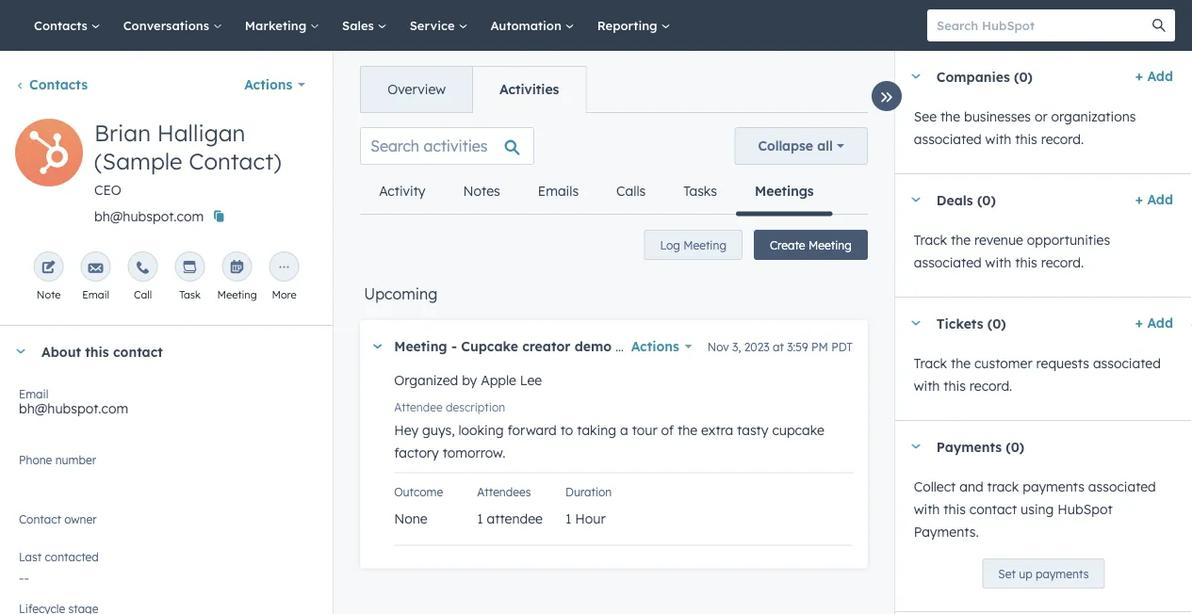 Task type: vqa. For each thing, say whether or not it's contained in the screenshot.
caret image inside the Tickets (0) Dropdown Button
yes



Task type: locate. For each thing, give the bounding box(es) containing it.
(0) for tickets (0)
[[988, 315, 1007, 332]]

service
[[410, 17, 459, 33]]

caret image up collect
[[911, 445, 922, 449]]

track down tickets
[[914, 356, 948, 372]]

the inside track the customer requests associated with this record.
[[951, 356, 971, 372]]

associated down 'revenue'
[[914, 255, 982, 271]]

1 vertical spatial add
[[1148, 191, 1174, 208]]

caret image inside companies (0) dropdown button
[[911, 74, 922, 79]]

3 + from the top
[[1136, 315, 1144, 331]]

apple down cupcake
[[481, 372, 517, 389]]

1 vertical spatial +
[[1136, 191, 1144, 208]]

actions button down marketing on the left top
[[232, 66, 318, 104]]

1
[[477, 511, 483, 527], [566, 511, 572, 527]]

by right hosted
[[662, 339, 677, 355]]

(0) right the deals
[[978, 192, 997, 208]]

with for customer
[[914, 378, 941, 395]]

associated down see
[[914, 131, 982, 148]]

0 horizontal spatial by
[[462, 372, 477, 389]]

1 left hour
[[566, 511, 572, 527]]

email for email bh@hubspot.com
[[19, 387, 48, 401]]

1 vertical spatial caret image
[[15, 349, 26, 354]]

3 + add from the top
[[1136, 315, 1174, 331]]

note image
[[41, 261, 56, 276]]

0 vertical spatial email
[[82, 289, 109, 302]]

email for email
[[82, 289, 109, 302]]

this inside see the businesses or organizations associated with this record.
[[1016, 131, 1038, 148]]

meeting - cupcake creator demo hosted by apple lee
[[394, 339, 742, 355]]

1 vertical spatial + add button
[[1136, 189, 1174, 211]]

task image
[[183, 261, 198, 276]]

call
[[134, 289, 152, 302]]

1 vertical spatial caret image
[[911, 198, 922, 202]]

Phone number text field
[[19, 450, 314, 488]]

0 vertical spatial actions
[[244, 76, 293, 93]]

add for see the businesses or organizations associated with this record.
[[1148, 68, 1174, 84]]

caret image left tickets
[[911, 321, 922, 326]]

actions button
[[232, 66, 318, 104], [631, 334, 693, 360]]

1 track from the top
[[914, 232, 948, 248]]

meeting right create
[[809, 238, 852, 252]]

track down the deals
[[914, 232, 948, 248]]

1 hour
[[566, 511, 606, 527]]

meeting inside button
[[809, 238, 852, 252]]

owner up last contacted at left bottom
[[41, 520, 79, 536]]

2 vertical spatial add
[[1148, 315, 1174, 331]]

tasty
[[737, 422, 769, 438]]

contact down 'call'
[[113, 343, 163, 360]]

2 + add from the top
[[1136, 191, 1174, 208]]

associated inside the track the revenue opportunities associated with this record.
[[914, 255, 982, 271]]

marketing link
[[234, 0, 331, 51]]

contacts link
[[23, 0, 112, 51], [15, 76, 88, 93]]

1 for 1 attendee
[[477, 511, 483, 527]]

1 vertical spatial record.
[[1042, 255, 1085, 271]]

2 track from the top
[[914, 356, 948, 372]]

organized
[[394, 372, 459, 389]]

actions for actions popup button to the bottom
[[631, 339, 680, 355]]

Search HubSpot search field
[[928, 9, 1159, 41]]

caret image inside the payments (0) dropdown button
[[911, 445, 922, 449]]

0 horizontal spatial email
[[19, 387, 48, 401]]

caret image inside tickets (0) dropdown button
[[911, 321, 922, 326]]

1 for 1 hour
[[566, 511, 572, 527]]

2 vertical spatial + add button
[[1136, 312, 1174, 335]]

2 + add button from the top
[[1136, 189, 1174, 211]]

meetings button
[[737, 169, 833, 216]]

0 vertical spatial record.
[[1042, 131, 1085, 148]]

2 + from the top
[[1136, 191, 1144, 208]]

(0) right tickets
[[988, 315, 1007, 332]]

create meeting
[[770, 238, 852, 252]]

0 vertical spatial by
[[662, 339, 677, 355]]

caret image for companies (0)
[[911, 74, 922, 79]]

contacted
[[45, 550, 99, 564]]

the down tickets
[[951, 356, 971, 372]]

caret image
[[911, 321, 922, 326], [15, 349, 26, 354], [911, 445, 922, 449]]

actions
[[244, 76, 293, 93], [631, 339, 680, 355]]

1 + from the top
[[1136, 68, 1144, 84]]

1 horizontal spatial apple
[[681, 339, 716, 355]]

1 1 from the left
[[477, 511, 483, 527]]

0 vertical spatial contact
[[113, 343, 163, 360]]

meeting right "log"
[[684, 238, 727, 252]]

attendee
[[487, 511, 543, 527]]

0 vertical spatial track
[[914, 232, 948, 248]]

contact
[[113, 343, 163, 360], [970, 502, 1018, 518]]

track inside the track the revenue opportunities associated with this record.
[[914, 232, 948, 248]]

2 vertical spatial +
[[1136, 315, 1144, 331]]

+
[[1136, 68, 1144, 84], [1136, 191, 1144, 208], [1136, 315, 1144, 331]]

about
[[41, 343, 81, 360]]

with down 'revenue'
[[986, 255, 1012, 271]]

caret image left the deals
[[911, 198, 922, 202]]

1 + add button from the top
[[1136, 65, 1174, 88]]

0 vertical spatial +
[[1136, 68, 1144, 84]]

caret image for about
[[15, 349, 26, 354]]

the right of
[[678, 422, 698, 438]]

actions down marketing on the left top
[[244, 76, 293, 93]]

2 add from the top
[[1148, 191, 1174, 208]]

0 vertical spatial caret image
[[911, 74, 922, 79]]

2 vertical spatial record.
[[970, 378, 1013, 395]]

caret image inside "upcoming" feed
[[374, 344, 382, 349]]

deals (0) button
[[896, 174, 1129, 225]]

note
[[37, 289, 61, 302]]

lee left 2023
[[720, 339, 742, 355]]

emails
[[538, 183, 579, 199]]

0 vertical spatial caret image
[[911, 321, 922, 326]]

email inside email bh@hubspot.com
[[19, 387, 48, 401]]

payments.
[[914, 524, 979, 541]]

navigation
[[360, 66, 587, 113], [360, 169, 833, 216]]

with inside the track the revenue opportunities associated with this record.
[[986, 255, 1012, 271]]

2 vertical spatial caret image
[[911, 445, 922, 449]]

1 add from the top
[[1148, 68, 1174, 84]]

automation link
[[479, 0, 586, 51]]

add for track the customer requests associated with this record.
[[1148, 315, 1174, 331]]

2023
[[745, 340, 770, 354]]

this down or
[[1016, 131, 1038, 148]]

(0) for companies (0)
[[1015, 68, 1033, 85]]

1 navigation from the top
[[360, 66, 587, 113]]

apple left 3,
[[681, 339, 716, 355]]

0 vertical spatial payments
[[1023, 479, 1085, 496]]

more
[[272, 289, 297, 302]]

payments right up
[[1036, 567, 1090, 581]]

this down 'revenue'
[[1016, 255, 1038, 271]]

by
[[662, 339, 677, 355], [462, 372, 477, 389]]

brian halligan (sample contact) ceo
[[94, 119, 282, 199]]

caret image left about
[[15, 349, 26, 354]]

add
[[1148, 68, 1174, 84], [1148, 191, 1174, 208], [1148, 315, 1174, 331]]

1 horizontal spatial lee
[[720, 339, 742, 355]]

navigation up search activities search box
[[360, 66, 587, 113]]

0 vertical spatial navigation
[[360, 66, 587, 113]]

bh@hubspot.com up number
[[19, 401, 128, 417]]

1 vertical spatial track
[[914, 356, 948, 372]]

0 horizontal spatial actions button
[[232, 66, 318, 104]]

payments
[[1023, 479, 1085, 496], [1036, 567, 1090, 581]]

this up payments
[[944, 378, 967, 395]]

duration element
[[566, 511, 606, 527]]

1 vertical spatial apple
[[481, 372, 517, 389]]

log meeting
[[660, 238, 727, 252]]

and
[[960, 479, 984, 496]]

navigation containing activity
[[360, 169, 833, 216]]

1 + add from the top
[[1136, 68, 1174, 84]]

2 vertical spatial caret image
[[374, 344, 382, 349]]

record.
[[1042, 131, 1085, 148], [1042, 255, 1085, 271], [970, 378, 1013, 395]]

1 vertical spatial navigation
[[360, 169, 833, 216]]

actions right 'demo'
[[631, 339, 680, 355]]

3 + add button from the top
[[1136, 312, 1174, 335]]

record. down opportunities
[[1042, 255, 1085, 271]]

activity button
[[360, 169, 445, 214]]

record. down or
[[1042, 131, 1085, 148]]

-
[[452, 339, 457, 355]]

+ for track the customer requests associated with this record.
[[1136, 315, 1144, 331]]

by up "description"
[[462, 372, 477, 389]]

1 horizontal spatial actions
[[631, 339, 680, 355]]

(0) inside dropdown button
[[988, 315, 1007, 332]]

caret image inside deals (0) "dropdown button"
[[911, 198, 922, 202]]

caret image up see
[[911, 74, 922, 79]]

Search activities search field
[[360, 127, 535, 165]]

2 navigation from the top
[[360, 169, 833, 216]]

associated right requests on the bottom of page
[[1094, 356, 1162, 372]]

calls
[[617, 183, 646, 199]]

a
[[621, 422, 629, 438]]

deals
[[937, 192, 974, 208]]

with down collect
[[914, 502, 941, 518]]

(0) inside "dropdown button"
[[978, 192, 997, 208]]

record. down customer
[[970, 378, 1013, 395]]

companies
[[937, 68, 1011, 85]]

guys,
[[423, 422, 455, 438]]

email down about
[[19, 387, 48, 401]]

set up payments link
[[983, 559, 1106, 589]]

2 1 from the left
[[566, 511, 572, 527]]

bh@hubspot.com down ceo
[[94, 208, 204, 225]]

lee down creator on the bottom left of the page
[[520, 372, 542, 389]]

1 vertical spatial actions
[[631, 339, 680, 355]]

actions inside "upcoming" feed
[[631, 339, 680, 355]]

2 vertical spatial + add
[[1136, 315, 1174, 331]]

1 horizontal spatial 1
[[566, 511, 572, 527]]

email down email icon
[[82, 289, 109, 302]]

search image
[[1153, 19, 1166, 32]]

this up payments.
[[944, 502, 967, 518]]

no
[[19, 520, 37, 536]]

(sample
[[94, 147, 182, 175]]

1 vertical spatial contact
[[970, 502, 1018, 518]]

with for revenue
[[986, 255, 1012, 271]]

about this contact
[[41, 343, 163, 360]]

this inside the track the revenue opportunities associated with this record.
[[1016, 255, 1038, 271]]

associated inside track the customer requests associated with this record.
[[1094, 356, 1162, 372]]

activities
[[500, 81, 560, 98]]

caret image down upcoming in the left top of the page
[[374, 344, 382, 349]]

1 vertical spatial + add
[[1136, 191, 1174, 208]]

track inside track the customer requests associated with this record.
[[914, 356, 948, 372]]

creator
[[523, 339, 571, 355]]

overview button
[[361, 67, 472, 112]]

payments inside collect and track payments associated with this contact using hubspot payments.
[[1023, 479, 1085, 496]]

owner
[[64, 513, 97, 527], [41, 520, 79, 536]]

automation
[[491, 17, 566, 33]]

1 vertical spatial actions button
[[631, 334, 693, 360]]

1 vertical spatial email
[[19, 387, 48, 401]]

the right see
[[941, 108, 961, 125]]

none
[[394, 511, 428, 527]]

with down tickets
[[914, 378, 941, 395]]

notes button
[[445, 169, 519, 214]]

+ add
[[1136, 68, 1174, 84], [1136, 191, 1174, 208], [1136, 315, 1174, 331]]

record. inside track the customer requests associated with this record.
[[970, 378, 1013, 395]]

0 vertical spatial add
[[1148, 68, 1174, 84]]

cupcake
[[461, 339, 519, 355]]

email image
[[88, 261, 103, 276]]

this inside collect and track payments associated with this contact using hubspot payments.
[[944, 502, 967, 518]]

to
[[561, 422, 574, 438]]

ceo
[[94, 182, 121, 199]]

0 horizontal spatial 1
[[477, 511, 483, 527]]

0 horizontal spatial contact
[[113, 343, 163, 360]]

email
[[82, 289, 109, 302], [19, 387, 48, 401]]

payments up using
[[1023, 479, 1085, 496]]

caret image for deals (0)
[[911, 198, 922, 202]]

track the revenue opportunities associated with this record.
[[914, 232, 1111, 271]]

0 vertical spatial contacts link
[[23, 0, 112, 51]]

record. inside see the businesses or organizations associated with this record.
[[1042, 131, 1085, 148]]

navigation up "log"
[[360, 169, 833, 216]]

0 horizontal spatial actions
[[244, 76, 293, 93]]

0 vertical spatial contacts
[[34, 17, 91, 33]]

1 horizontal spatial email
[[82, 289, 109, 302]]

with down businesses
[[986, 131, 1012, 148]]

companies (0) button
[[896, 51, 1129, 102]]

1 left the "attendee"
[[477, 511, 483, 527]]

customer
[[975, 356, 1033, 372]]

0 vertical spatial + add
[[1136, 68, 1174, 84]]

(0) up businesses
[[1015, 68, 1033, 85]]

with inside track the customer requests associated with this record.
[[914, 378, 941, 395]]

description
[[446, 401, 506, 415]]

upcoming feed
[[345, 112, 883, 592]]

associated inside collect and track payments associated with this contact using hubspot payments.
[[1089, 479, 1157, 496]]

the inside the track the revenue opportunities associated with this record.
[[951, 232, 971, 248]]

+ add button
[[1136, 65, 1174, 88], [1136, 189, 1174, 211], [1136, 312, 1174, 335]]

extra
[[702, 422, 734, 438]]

meeting inside button
[[684, 238, 727, 252]]

caret image
[[911, 74, 922, 79], [911, 198, 922, 202], [374, 344, 382, 349]]

the inside see the businesses or organizations associated with this record.
[[941, 108, 961, 125]]

using
[[1021, 502, 1055, 518]]

companies (0)
[[937, 68, 1033, 85]]

this right about
[[85, 343, 109, 360]]

0 vertical spatial + add button
[[1136, 65, 1174, 88]]

actions button left nov
[[631, 334, 693, 360]]

hey
[[394, 422, 419, 438]]

this for track the revenue opportunities associated with this record.
[[1016, 255, 1038, 271]]

1 horizontal spatial contact
[[970, 502, 1018, 518]]

lee
[[720, 339, 742, 355], [520, 372, 542, 389]]

1 horizontal spatial actions button
[[631, 334, 693, 360]]

contact down track
[[970, 502, 1018, 518]]

associated up hubspot
[[1089, 479, 1157, 496]]

the left 'revenue'
[[951, 232, 971, 248]]

caret image inside about this contact "dropdown button"
[[15, 349, 26, 354]]

(0) up track
[[1007, 439, 1025, 455]]

no owner button
[[19, 509, 314, 540]]

contact inside "dropdown button"
[[113, 343, 163, 360]]

3 add from the top
[[1148, 315, 1174, 331]]

this inside "dropdown button"
[[85, 343, 109, 360]]

create
[[770, 238, 806, 252]]

with inside collect and track payments associated with this contact using hubspot payments.
[[914, 502, 941, 518]]

tour
[[632, 422, 658, 438]]

1 vertical spatial lee
[[520, 372, 542, 389]]

this inside track the customer requests associated with this record.
[[944, 378, 967, 395]]

this for track the customer requests associated with this record.
[[944, 378, 967, 395]]

tickets (0)
[[937, 315, 1007, 332]]

record. inside the track the revenue opportunities associated with this record.
[[1042, 255, 1085, 271]]



Task type: describe. For each thing, give the bounding box(es) containing it.
overview
[[388, 81, 446, 98]]

hubspot
[[1058, 502, 1113, 518]]

1 vertical spatial bh@hubspot.com
[[19, 401, 128, 417]]

1 vertical spatial contacts
[[29, 76, 88, 93]]

up
[[1020, 567, 1033, 581]]

hosted
[[616, 339, 658, 355]]

collapse
[[759, 138, 814, 154]]

activity
[[379, 183, 426, 199]]

the for businesses
[[941, 108, 961, 125]]

+ for see the businesses or organizations associated with this record.
[[1136, 68, 1144, 84]]

caret image for tickets
[[911, 321, 922, 326]]

0 vertical spatial lee
[[720, 339, 742, 355]]

track for track the customer requests associated with this record.
[[914, 356, 948, 372]]

marketing
[[245, 17, 310, 33]]

1 vertical spatial contacts link
[[15, 76, 88, 93]]

track the customer requests associated with this record.
[[914, 356, 1162, 395]]

task
[[179, 289, 201, 302]]

0 horizontal spatial apple
[[481, 372, 517, 389]]

meeting left '-'
[[394, 339, 448, 355]]

0 vertical spatial apple
[[681, 339, 716, 355]]

see the businesses or organizations associated with this record.
[[914, 108, 1137, 148]]

search button
[[1144, 9, 1176, 41]]

3,
[[733, 340, 742, 354]]

upcoming
[[364, 285, 438, 304]]

halligan
[[157, 119, 246, 147]]

attendees
[[477, 486, 531, 500]]

nov 3, 2023 at 3:59 pm pdt
[[708, 340, 853, 354]]

outcome
[[394, 486, 443, 500]]

(0) for deals (0)
[[978, 192, 997, 208]]

email bh@hubspot.com
[[19, 387, 128, 417]]

0 vertical spatial bh@hubspot.com
[[94, 208, 204, 225]]

activities button
[[472, 67, 586, 112]]

contact)
[[189, 147, 282, 175]]

owner up contacted
[[64, 513, 97, 527]]

tickets (0) button
[[896, 298, 1129, 349]]

associated for track the customer requests associated with this record.
[[1094, 356, 1162, 372]]

or
[[1035, 108, 1048, 125]]

at
[[773, 340, 784, 354]]

+ add button for track the customer requests associated with this record.
[[1136, 312, 1174, 335]]

conversations link
[[112, 0, 234, 51]]

record. for tickets (0)
[[970, 378, 1013, 395]]

calls button
[[598, 169, 665, 214]]

3:59
[[788, 340, 809, 354]]

meeting image
[[230, 261, 245, 276]]

+ add for track the customer requests associated with this record.
[[1136, 315, 1174, 331]]

opportunities
[[1028, 232, 1111, 248]]

with inside see the businesses or organizations associated with this record.
[[986, 131, 1012, 148]]

meeting down meeting image
[[217, 289, 257, 302]]

pdt
[[832, 340, 853, 354]]

Last contacted text field
[[19, 561, 314, 591]]

tickets
[[937, 315, 984, 332]]

log meeting button
[[644, 230, 743, 260]]

record. for deals (0)
[[1042, 255, 1085, 271]]

payments
[[937, 439, 1002, 455]]

emails button
[[519, 169, 598, 214]]

actions for the top actions popup button
[[244, 76, 293, 93]]

notes
[[464, 183, 501, 199]]

sales link
[[331, 0, 399, 51]]

payments (0) button
[[896, 422, 1166, 472]]

navigation containing overview
[[360, 66, 587, 113]]

call image
[[135, 261, 150, 276]]

collapse all
[[759, 138, 833, 154]]

meetings
[[755, 183, 814, 199]]

duration
[[566, 486, 612, 500]]

brian
[[94, 119, 151, 147]]

phone
[[19, 453, 52, 467]]

businesses
[[965, 108, 1032, 125]]

of
[[662, 422, 674, 438]]

collapse all button
[[735, 127, 868, 165]]

tasks button
[[665, 169, 737, 214]]

with for track
[[914, 502, 941, 518]]

payments (0)
[[937, 439, 1025, 455]]

looking
[[459, 422, 504, 438]]

add for track the revenue opportunities associated with this record.
[[1148, 191, 1174, 208]]

0 vertical spatial actions button
[[232, 66, 318, 104]]

outcome element
[[394, 508, 455, 530]]

requests
[[1037, 356, 1090, 372]]

organized by apple lee
[[394, 372, 542, 389]]

reporting
[[598, 17, 661, 33]]

contact inside collect and track payments associated with this contact using hubspot payments.
[[970, 502, 1018, 518]]

1 vertical spatial by
[[462, 372, 477, 389]]

cupcake
[[773, 422, 825, 438]]

set up payments
[[999, 567, 1090, 581]]

the for customer
[[951, 356, 971, 372]]

associated for track the revenue opportunities associated with this record.
[[914, 255, 982, 271]]

revenue
[[975, 232, 1024, 248]]

nov
[[708, 340, 730, 354]]

collect
[[914, 479, 956, 496]]

the inside attendee description hey guys, looking forward to taking a tour of the extra tasty cupcake factory tomorrow.
[[678, 422, 698, 438]]

associated for collect and track payments associated with this contact using hubspot payments.
[[1089, 479, 1157, 496]]

conversations
[[123, 17, 213, 33]]

navigation inside "upcoming" feed
[[360, 169, 833, 216]]

track for track the revenue opportunities associated with this record.
[[914, 232, 948, 248]]

0 horizontal spatial lee
[[520, 372, 542, 389]]

+ add for track the revenue opportunities associated with this record.
[[1136, 191, 1174, 208]]

1 attendee
[[477, 511, 543, 527]]

demo
[[575, 339, 612, 355]]

last
[[19, 550, 42, 564]]

phone number
[[19, 453, 96, 467]]

+ add button for see the businesses or organizations associated with this record.
[[1136, 65, 1174, 88]]

number
[[55, 453, 96, 467]]

attendee
[[394, 401, 443, 415]]

the for revenue
[[951, 232, 971, 248]]

1 horizontal spatial by
[[662, 339, 677, 355]]

tasks
[[684, 183, 718, 199]]

associated inside see the businesses or organizations associated with this record.
[[914, 131, 982, 148]]

+ for track the revenue opportunities associated with this record.
[[1136, 191, 1144, 208]]

+ add button for track the revenue opportunities associated with this record.
[[1136, 189, 1174, 211]]

(0) for payments (0)
[[1007, 439, 1025, 455]]

more image
[[277, 261, 292, 276]]

sales
[[342, 17, 378, 33]]

+ add for see the businesses or organizations associated with this record.
[[1136, 68, 1174, 84]]

taking
[[577, 422, 617, 438]]

see
[[914, 108, 937, 125]]

attendee description element
[[394, 392, 853, 473]]

collect and track payments associated with this contact using hubspot payments.
[[914, 479, 1157, 541]]

this for collect and track payments associated with this contact using hubspot payments.
[[944, 502, 967, 518]]

1 vertical spatial payments
[[1036, 567, 1090, 581]]

caret image for payments
[[911, 445, 922, 449]]

contact
[[19, 513, 61, 527]]



